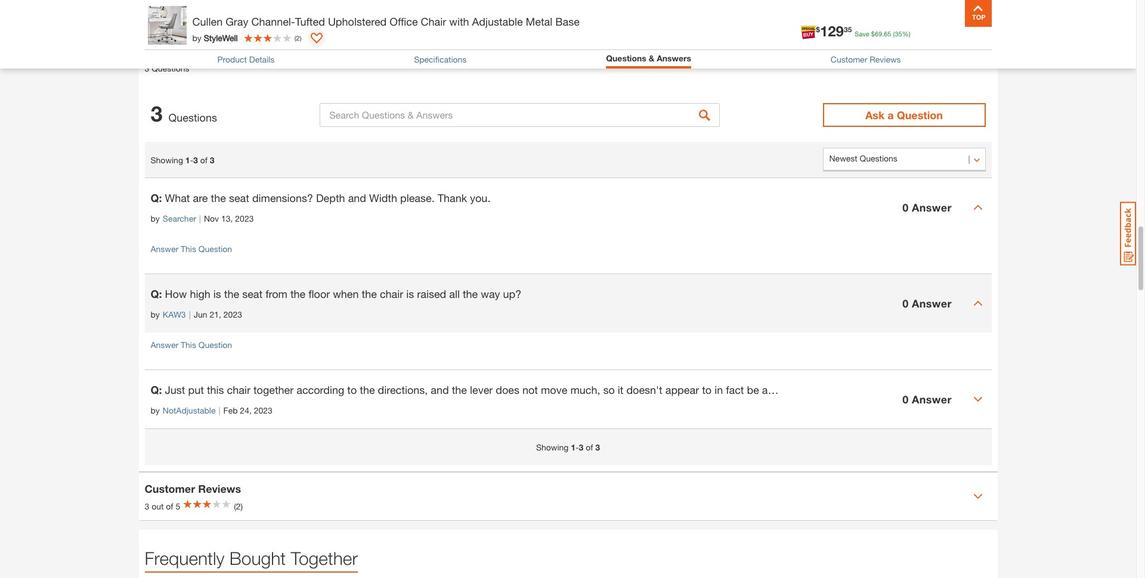 Task type: locate. For each thing, give the bounding box(es) containing it.
answer
[[912, 201, 952, 214], [151, 244, 178, 254], [912, 297, 952, 310], [151, 340, 178, 350], [912, 393, 952, 406]]

1 vertical spatial a
[[1092, 384, 1098, 397]]

questions
[[145, 44, 197, 57], [606, 53, 647, 63], [152, 63, 189, 73], [169, 111, 217, 124]]

how left can
[[151, 10, 168, 20]]

0 vertical spatial caret image
[[973, 203, 983, 212]]

0 horizontal spatial $
[[816, 25, 820, 34]]

3 0 from the top
[[903, 393, 909, 406]]

feedback.
[[357, 10, 394, 20]]

move
[[541, 384, 568, 397]]

by down the cullen
[[192, 33, 202, 43]]

the right all
[[463, 288, 478, 301]]

answer this question for are
[[151, 244, 232, 254]]

and left width at top left
[[348, 192, 366, 205]]

answer for how high is the seat from the floor when the chair is raised all the way up?
[[912, 297, 952, 310]]

seat up 13,
[[229, 192, 249, 205]]

| left nov
[[199, 214, 201, 224]]

2 vertical spatial 2023
[[254, 406, 273, 416]]

2 this from the top
[[181, 340, 196, 350]]

2 vertical spatial question
[[199, 340, 232, 350]]

is right desk
[[1081, 384, 1089, 397]]

ask a question
[[866, 109, 943, 122]]

1 vertical spatial 2023
[[224, 310, 242, 320]]

1 horizontal spatial $
[[871, 30, 875, 38]]

product details
[[217, 54, 275, 64]]

how inside questions element
[[165, 288, 187, 301]]

product
[[217, 54, 247, 64]]

seat
[[229, 192, 249, 205], [242, 288, 263, 301]]

1 answer this question link from the top
[[151, 244, 232, 254]]

how can we improve our product information? provide feedback.
[[151, 10, 394, 20]]

feb
[[223, 406, 238, 416]]

0 vertical spatial and
[[348, 192, 366, 205]]

is left 'raised'
[[406, 288, 414, 301]]

2 vertical spatial 0 answer
[[903, 393, 952, 406]]

0 vertical spatial 0
[[903, 201, 909, 214]]

the left lever
[[452, 384, 467, 397]]

we
[[186, 10, 197, 20]]

bought
[[230, 548, 286, 569]]

0 horizontal spatial |
[[189, 310, 191, 320]]

3 0 answer from the top
[[903, 393, 952, 406]]

caret image
[[973, 203, 983, 212], [973, 299, 983, 308], [973, 395, 983, 404]]

high
[[190, 288, 210, 301]]

a left weird
[[1092, 384, 1098, 397]]

1 horizontal spatial to
[[702, 384, 712, 397]]

0 horizontal spatial reviews
[[198, 482, 241, 495]]

the
[[211, 192, 226, 205], [224, 288, 239, 301], [290, 288, 306, 301], [362, 288, 377, 301], [463, 288, 478, 301], [360, 384, 375, 397], [452, 384, 467, 397]]

- down much,
[[576, 443, 579, 453]]

it
[[618, 384, 624, 397]]

in
[[715, 384, 723, 397]]

q:
[[151, 192, 162, 205], [151, 288, 162, 301], [151, 384, 162, 397]]

Search Questions & Answers text field
[[320, 103, 720, 127]]

please.
[[400, 192, 435, 205]]

2 vertical spatial q:
[[151, 384, 162, 397]]

showing up what
[[151, 155, 183, 165]]

answer this question link down by searcher | nov 13, 2023
[[151, 244, 232, 254]]

how up 'kaw3'
[[165, 288, 187, 301]]

question down nov
[[199, 244, 232, 254]]

0
[[903, 201, 909, 214], [903, 297, 909, 310], [903, 393, 909, 406]]

1 vertical spatial 1
[[571, 443, 576, 453]]

how
[[151, 10, 168, 20], [165, 288, 187, 301]]

$ left save
[[816, 25, 820, 34]]

product image image
[[148, 6, 186, 45]]

the left floor
[[290, 288, 306, 301]]

3 questions
[[151, 101, 217, 126]]

0 vertical spatial customer
[[831, 54, 868, 64]]

| for are
[[199, 214, 201, 224]]

chair up 24,
[[227, 384, 250, 397]]

adjustable?
[[762, 384, 818, 397]]

display image
[[311, 33, 322, 45]]

0 vertical spatial answer this question link
[[151, 244, 232, 254]]

0 horizontal spatial &
[[200, 44, 207, 57]]

1 horizontal spatial showing 1 - 3 of 3
[[536, 443, 600, 453]]

1 this from the left
[[207, 384, 224, 397]]

feature
[[999, 384, 1032, 397]]

129
[[820, 23, 844, 39]]

0 vertical spatial question
[[897, 109, 943, 122]]

1 vertical spatial chair
[[227, 384, 250, 397]]

2 horizontal spatial of
[[586, 443, 593, 453]]

customer up 3 out of 5
[[145, 482, 195, 495]]

1 horizontal spatial -
[[576, 443, 579, 453]]

1 vertical spatial caret image
[[973, 299, 983, 308]]

1 vertical spatial 0
[[903, 297, 909, 310]]

1 vertical spatial how
[[165, 288, 187, 301]]

1 q: from the top
[[151, 192, 162, 205]]

by left notadjustable
[[151, 406, 160, 416]]

reviews up (2)
[[198, 482, 241, 495]]

q: left just
[[151, 384, 162, 397]]

1 horizontal spatial reviews
[[870, 54, 901, 64]]

answer this question for high
[[151, 340, 232, 350]]

doesn't
[[627, 384, 663, 397]]

0 horizontal spatial customer
[[145, 482, 195, 495]]

to left in
[[702, 384, 712, 397]]

of
[[200, 155, 208, 165], [586, 443, 593, 453], [166, 501, 173, 512]]

2023 right 24,
[[254, 406, 273, 416]]

2 vertical spatial |
[[219, 406, 220, 416]]

by for how
[[151, 310, 160, 320]]

1 0 from the top
[[903, 201, 909, 214]]

1 vertical spatial answer this question link
[[151, 340, 232, 350]]

showing 1 - 3 of 3 up what
[[151, 155, 215, 165]]

1 vertical spatial |
[[189, 310, 191, 320]]

1 horizontal spatial answers
[[657, 53, 691, 63]]

showing 1 - 3 of 3 down move
[[536, 443, 600, 453]]

of down much,
[[586, 443, 593, 453]]

showing down move
[[536, 443, 569, 453]]

2 0 answer from the top
[[903, 297, 952, 310]]

| for high
[[189, 310, 191, 320]]

0 horizontal spatial answers
[[210, 44, 254, 57]]

q: for q: what are the seat dimensions? depth and width please. thank you.
[[151, 192, 162, 205]]

0 horizontal spatial -
[[190, 155, 193, 165]]

this down by kaw3 | jun 21, 2023
[[181, 340, 196, 350]]

0 vertical spatial q:
[[151, 192, 162, 205]]

by left searcher button in the left top of the page
[[151, 214, 160, 224]]

2 answer this question from the top
[[151, 340, 232, 350]]

3 out of 5
[[145, 501, 180, 512]]

answers inside questions & answers 3 questions
[[210, 44, 254, 57]]

0 vertical spatial reviews
[[870, 54, 901, 64]]

answer this question down by kaw3 | jun 21, 2023
[[151, 340, 232, 350]]

a inside questions element
[[1092, 384, 1098, 397]]

)
[[300, 34, 302, 41]]

| left 'feb'
[[219, 406, 220, 416]]

1 vertical spatial 0 answer
[[903, 297, 952, 310]]

save $ 69 . 65 ( 35 %)
[[855, 30, 911, 38]]

2023 right 13,
[[235, 214, 254, 224]]

customer down save
[[831, 54, 868, 64]]

2 0 from the top
[[903, 297, 909, 310]]

0 vertical spatial showing
[[151, 155, 183, 165]]

1 horizontal spatial (
[[893, 30, 895, 38]]

$
[[816, 25, 820, 34], [871, 30, 875, 38]]

be
[[747, 384, 759, 397]]

of left 5
[[166, 501, 173, 512]]

when
[[333, 288, 359, 301]]

0 answer for so
[[903, 393, 952, 406]]

1 horizontal spatial |
[[199, 214, 201, 224]]

fact
[[726, 384, 744, 397]]

2 vertical spatial caret image
[[973, 395, 983, 404]]

showing
[[151, 155, 183, 165], [536, 443, 569, 453]]

$ left .
[[871, 30, 875, 38]]

and right directions,
[[431, 384, 449, 397]]

with
[[449, 15, 469, 28]]

adjustable
[[472, 15, 523, 28]]

2 q: from the top
[[151, 288, 162, 301]]

answer this question link down by kaw3 | jun 21, 2023
[[151, 340, 232, 350]]

chair left 'raised'
[[380, 288, 403, 301]]

does
[[496, 384, 520, 397]]

35 right the 65
[[895, 30, 902, 38]]

1 vertical spatial this
[[181, 340, 196, 350]]

searcher button
[[163, 212, 196, 225]]

0 vertical spatial -
[[190, 155, 193, 165]]

( right the 65
[[893, 30, 895, 38]]

dimensions?
[[252, 192, 313, 205]]

&
[[200, 44, 207, 57], [649, 53, 655, 63]]

0 vertical spatial this
[[181, 244, 196, 254]]

is right "high"
[[213, 288, 221, 301]]

3 q: from the top
[[151, 384, 162, 397]]

0 horizontal spatial is
[[213, 288, 221, 301]]

the right when
[[362, 288, 377, 301]]

questions element
[[145, 178, 1145, 430]]

customer reviews up 5
[[145, 482, 241, 495]]

by kaw3 | jun 21, 2023
[[151, 310, 242, 320]]

& inside questions & answers 3 questions
[[200, 44, 207, 57]]

0 vertical spatial |
[[199, 214, 201, 224]]

details
[[249, 54, 275, 64]]

2 horizontal spatial is
[[1081, 384, 1089, 397]]

by for what
[[151, 214, 160, 224]]

ask
[[866, 109, 885, 122]]

answers
[[210, 44, 254, 57], [657, 53, 691, 63]]

jun
[[194, 310, 207, 320]]

1 horizontal spatial customer reviews
[[831, 54, 901, 64]]

questions & answers button
[[606, 53, 691, 66], [606, 53, 691, 63]]

2 horizontal spatial |
[[219, 406, 220, 416]]

1 answer this question from the top
[[151, 244, 232, 254]]

35 left save
[[844, 25, 852, 34]]

1 horizontal spatial &
[[649, 53, 655, 63]]

can
[[170, 10, 184, 20]]

this right for
[[979, 384, 996, 397]]

nov
[[204, 214, 219, 224]]

1 vertical spatial reviews
[[198, 482, 241, 495]]

question for what are the seat dimensions? depth and width please. thank you.
[[199, 244, 232, 254]]

2 answer this question link from the top
[[151, 340, 232, 350]]

of up are
[[200, 155, 208, 165]]

a
[[888, 109, 894, 122], [1092, 384, 1098, 397]]

this right put
[[207, 384, 224, 397]]

chair
[[380, 288, 403, 301], [227, 384, 250, 397]]

this down searcher button in the left top of the page
[[181, 244, 196, 254]]

2 vertical spatial 0
[[903, 393, 909, 406]]

caret image
[[973, 492, 983, 502]]

0 horizontal spatial a
[[888, 109, 894, 122]]

the right are
[[211, 192, 226, 205]]

1 horizontal spatial and
[[431, 384, 449, 397]]

1 down much,
[[571, 443, 576, 453]]

1 horizontal spatial 1
[[571, 443, 576, 453]]

1 vertical spatial -
[[576, 443, 579, 453]]

0 horizontal spatial showing
[[151, 155, 183, 165]]

directions,
[[378, 384, 428, 397]]

q: left "high"
[[151, 288, 162, 301]]

0 answer
[[903, 201, 952, 214], [903, 297, 952, 310], [903, 393, 952, 406]]

| left jun
[[189, 310, 191, 320]]

1 horizontal spatial a
[[1092, 384, 1098, 397]]

specifications button
[[414, 54, 467, 64], [414, 54, 467, 64]]

0 vertical spatial answer this question
[[151, 244, 232, 254]]

0 horizontal spatial 1
[[185, 155, 190, 165]]

1 vertical spatial customer
[[145, 482, 195, 495]]

1 vertical spatial question
[[199, 244, 232, 254]]

a right 'ask'
[[888, 109, 894, 122]]

reviews down .
[[870, 54, 901, 64]]

1 vertical spatial showing
[[536, 443, 569, 453]]

1 horizontal spatial is
[[406, 288, 414, 301]]

is
[[213, 288, 221, 301], [406, 288, 414, 301], [1081, 384, 1089, 397]]

questions inside 3 questions
[[169, 111, 217, 124]]

stylewell
[[204, 33, 238, 43]]

0 horizontal spatial to
[[347, 384, 357, 397]]

answer this question link for high
[[151, 340, 232, 350]]

by
[[192, 33, 202, 43], [151, 214, 160, 224], [151, 310, 160, 320], [151, 406, 160, 416]]

( left )
[[295, 34, 296, 41]]

are
[[193, 192, 208, 205]]

answer this question down by searcher | nov 13, 2023
[[151, 244, 232, 254]]

notadjustable button
[[163, 404, 216, 417]]

0 horizontal spatial showing 1 - 3 of 3
[[151, 155, 215, 165]]

1 vertical spatial q:
[[151, 288, 162, 301]]

0 vertical spatial how
[[151, 10, 168, 20]]

1 up what
[[185, 155, 190, 165]]

question right 'ask'
[[897, 109, 943, 122]]

customer reviews down save
[[831, 54, 901, 64]]

1 vertical spatial of
[[586, 443, 593, 453]]

2 vertical spatial of
[[166, 501, 173, 512]]

2023 right the 21, at the left bottom of the page
[[224, 310, 242, 320]]

by left kaw3 button at the left of page
[[151, 310, 160, 320]]

q: for q: how high is the seat from the floor when the chair is raised all the way up?
[[151, 288, 162, 301]]

0 horizontal spatial 35
[[844, 25, 852, 34]]

2 this from the left
[[979, 384, 996, 397]]

2 caret image from the top
[[973, 299, 983, 308]]

0 vertical spatial a
[[888, 109, 894, 122]]

0 horizontal spatial this
[[207, 384, 224, 397]]

seat left from
[[242, 288, 263, 301]]

answer this question link for are
[[151, 244, 232, 254]]

question down the 21, at the left bottom of the page
[[199, 340, 232, 350]]

1 horizontal spatial chair
[[380, 288, 403, 301]]

0 vertical spatial showing 1 - 3 of 3
[[151, 155, 215, 165]]

so
[[603, 384, 615, 397]]

0 horizontal spatial customer reviews
[[145, 482, 241, 495]]

0 vertical spatial of
[[200, 155, 208, 165]]

0 vertical spatial 0 answer
[[903, 201, 952, 214]]

customer reviews button
[[831, 54, 901, 64], [831, 54, 901, 64]]

1 horizontal spatial this
[[979, 384, 996, 397]]

1 caret image from the top
[[973, 203, 983, 212]]

improve
[[199, 10, 229, 20]]

1
[[185, 155, 190, 165], [571, 443, 576, 453]]

|
[[199, 214, 201, 224], [189, 310, 191, 320], [219, 406, 220, 416]]

to right according
[[347, 384, 357, 397]]

this
[[181, 244, 196, 254], [181, 340, 196, 350]]

- up are
[[190, 155, 193, 165]]

1 vertical spatial answer this question
[[151, 340, 232, 350]]

1 horizontal spatial of
[[200, 155, 208, 165]]

q: left what
[[151, 192, 162, 205]]

1 this from the top
[[181, 244, 196, 254]]

0 vertical spatial seat
[[229, 192, 249, 205]]

0 vertical spatial 2023
[[235, 214, 254, 224]]

3 caret image from the top
[[973, 395, 983, 404]]

2023
[[235, 214, 254, 224], [224, 310, 242, 320], [254, 406, 273, 416]]



Task type: describe. For each thing, give the bounding box(es) containing it.
answers for questions & answers 3 questions
[[210, 44, 254, 57]]

69
[[875, 30, 882, 38]]

1 to from the left
[[347, 384, 357, 397]]

just
[[165, 384, 185, 397]]

frequently
[[145, 548, 225, 569]]

searcher
[[163, 214, 196, 224]]

& for questions & answers 3 questions
[[200, 44, 207, 57]]

caret image for up?
[[973, 299, 983, 308]]

what
[[165, 192, 190, 205]]

only
[[821, 384, 843, 397]]

1 0 answer from the top
[[903, 201, 952, 214]]

way
[[481, 288, 500, 301]]

raised
[[417, 288, 446, 301]]

thank
[[438, 192, 467, 205]]

questions & answers
[[606, 53, 691, 63]]

the right "high"
[[224, 288, 239, 301]]

by stylewell
[[192, 33, 238, 43]]

$ inside $ 129 35
[[816, 25, 820, 34]]

put
[[188, 384, 204, 397]]

& for questions & answers
[[649, 53, 655, 63]]

21,
[[210, 310, 221, 320]]

( 2 )
[[295, 34, 302, 41]]

top button
[[965, 0, 992, 27]]

cullen
[[192, 15, 223, 28]]

i
[[881, 384, 884, 397]]

questions & answers 3 questions
[[145, 44, 254, 73]]

1 horizontal spatial showing
[[536, 443, 569, 453]]

frequently bought together
[[145, 548, 358, 569]]

0 answer for up?
[[903, 297, 952, 310]]

0 for so
[[903, 393, 909, 406]]

together
[[291, 548, 358, 569]]

up?
[[503, 288, 522, 301]]

depth
[[316, 192, 345, 205]]

1 vertical spatial seat
[[242, 288, 263, 301]]

was
[[940, 384, 960, 397]]

our
[[231, 10, 244, 20]]

answer for just put this chair together according to the directions, and the lever does not move much, so it doesn't appear to in fact be adjustable? only reason i purchased was for this feature (my desk is a weird heig
[[912, 393, 952, 406]]

0 vertical spatial 1
[[185, 155, 190, 165]]

2023 for seat
[[235, 214, 254, 224]]

appear
[[666, 384, 699, 397]]

1 vertical spatial customer reviews
[[145, 482, 241, 495]]

lever
[[470, 384, 493, 397]]

this for what
[[181, 244, 196, 254]]

(my
[[1035, 384, 1052, 397]]

by notadjustable | feb 24, 2023
[[151, 406, 273, 416]]

feedback link image
[[1120, 202, 1136, 266]]

provide
[[326, 10, 355, 20]]

much,
[[570, 384, 600, 397]]

%)
[[902, 30, 911, 38]]

$ 129 35
[[816, 23, 852, 39]]

0 horizontal spatial and
[[348, 192, 366, 205]]

0 horizontal spatial (
[[295, 34, 296, 41]]

from
[[266, 288, 287, 301]]

1 horizontal spatial 35
[[895, 30, 902, 38]]

q: just put this chair together according to the directions, and the lever does not move much, so it doesn't appear to in fact be adjustable? only reason i purchased was for this feature (my desk is a weird heig
[[151, 384, 1145, 397]]

metal
[[526, 15, 553, 28]]

you.
[[470, 192, 491, 205]]

5
[[176, 501, 180, 512]]

by searcher | nov 13, 2023
[[151, 214, 254, 224]]

according
[[297, 384, 344, 397]]

2023 for chair
[[254, 406, 273, 416]]

q: for q: just put this chair together according to the directions, and the lever does not move much, so it doesn't appear to in fact be adjustable? only reason i purchased was for this feature (my desk is a weird heig
[[151, 384, 162, 397]]

2 to from the left
[[702, 384, 712, 397]]

channel-
[[251, 15, 295, 28]]

weird
[[1101, 384, 1127, 397]]

upholstered
[[328, 15, 387, 28]]

save
[[855, 30, 870, 38]]

0 horizontal spatial chair
[[227, 384, 250, 397]]

for
[[963, 384, 976, 397]]

heig
[[1130, 384, 1145, 397]]

1 horizontal spatial customer
[[831, 54, 868, 64]]

this for how
[[181, 340, 196, 350]]

reason
[[846, 384, 878, 397]]

13,
[[221, 214, 233, 224]]

kaw3 button
[[163, 308, 186, 321]]

base
[[556, 15, 580, 28]]

desk
[[1055, 384, 1078, 397]]

by for just
[[151, 406, 160, 416]]

1 vertical spatial showing 1 - 3 of 3
[[536, 443, 600, 453]]

0 vertical spatial chair
[[380, 288, 403, 301]]

0 horizontal spatial of
[[166, 501, 173, 512]]

the left directions,
[[360, 384, 375, 397]]

tufted
[[295, 15, 325, 28]]

question inside button
[[897, 109, 943, 122]]

24,
[[240, 406, 252, 416]]

information?
[[277, 10, 324, 20]]

0 for up?
[[903, 297, 909, 310]]

out
[[152, 501, 164, 512]]

how can we improve our product information? provide feedback. link
[[151, 10, 394, 20]]

a inside button
[[888, 109, 894, 122]]

answers for questions & answers
[[657, 53, 691, 63]]

.
[[882, 30, 884, 38]]

together
[[253, 384, 294, 397]]

gray
[[226, 15, 248, 28]]

cullen gray channel-tufted upholstered office chair with adjustable metal base
[[192, 15, 580, 28]]

35 inside $ 129 35
[[844, 25, 852, 34]]

question for how high is the seat from the floor when the chair is raised all the way up?
[[199, 340, 232, 350]]

all
[[449, 288, 460, 301]]

answer for what are the seat dimensions? depth and width please. thank you.
[[912, 201, 952, 214]]

caret image for so
[[973, 395, 983, 404]]

notadjustable
[[163, 406, 216, 416]]

kaw3
[[163, 310, 186, 320]]

office
[[390, 15, 418, 28]]

not
[[523, 384, 538, 397]]

3 inside questions & answers 3 questions
[[145, 63, 149, 73]]

chair
[[421, 15, 446, 28]]

(2)
[[234, 501, 243, 512]]

0 vertical spatial customer reviews
[[831, 54, 901, 64]]

| for put
[[219, 406, 220, 416]]

purchased
[[887, 384, 937, 397]]

1 vertical spatial and
[[431, 384, 449, 397]]

q: what are the seat dimensions? depth and width please. thank you.
[[151, 192, 491, 205]]

floor
[[309, 288, 330, 301]]

product
[[246, 10, 275, 20]]

2023 for the
[[224, 310, 242, 320]]



Task type: vqa. For each thing, say whether or not it's contained in the screenshot.
Ship to Store Dec 20 - Dec 26 1 available
no



